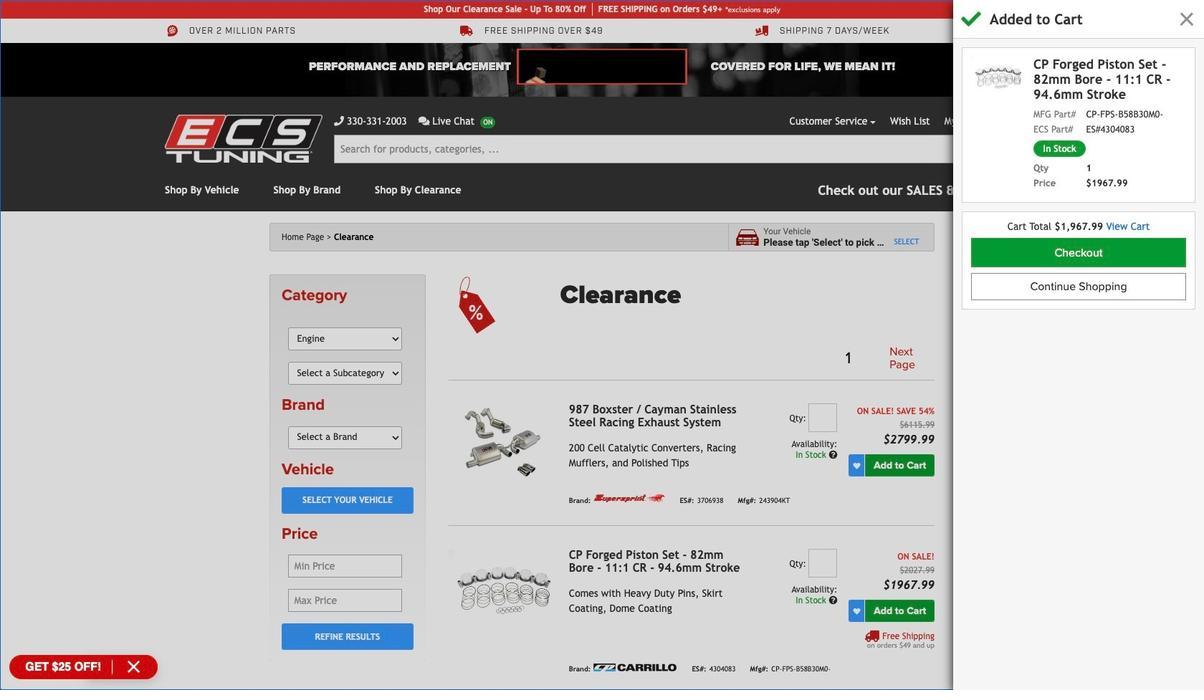 Task type: describe. For each thing, give the bounding box(es) containing it.
supersprint - corporate logo image
[[594, 494, 665, 503]]

ecs tuning image
[[165, 115, 323, 163]]

cp carrillo - corporate logo image
[[594, 664, 678, 672]]

Search text field
[[334, 135, 963, 163]]

es#3706938 - 243904kt - 987 boxster / cayman stainless steel racing exhaust system - 200 cell catalytic converters, racing mufflers, and polished tips - supersprint - porsche image
[[449, 404, 558, 485]]

Min Price number field
[[288, 555, 402, 578]]

add to wish list image
[[853, 608, 860, 615]]

check image
[[961, 9, 981, 29]]

add to wish list image
[[853, 462, 860, 469]]



Task type: vqa. For each thing, say whether or not it's contained in the screenshot.
rightmost mounts
no



Task type: locate. For each thing, give the bounding box(es) containing it.
question circle image for add to wish list image
[[829, 451, 838, 460]]

1 question circle image from the top
[[829, 451, 838, 460]]

es#4304083 - cp-fps-b58b30m0- - cp forged piston set - 82mm bore - 11:1 cr - 94.6mm stroke - comes with heavy duty pins, skirt coating, dome coating - cp carrillo - bmw image
[[449, 549, 558, 631]]

question circle image for add to wish list icon
[[829, 597, 838, 605]]

paginated product list navigation navigation
[[560, 343, 935, 374]]

comments image
[[418, 116, 430, 126]]

0 vertical spatial question circle image
[[829, 451, 838, 460]]

cp forged piston set - 82mm bore - 11:1 cr - 94.6mm stroke image
[[971, 57, 1025, 97]]

question circle image
[[829, 451, 838, 460], [829, 597, 838, 605]]

2 question circle image from the top
[[829, 597, 838, 605]]

Max Price number field
[[288, 589, 402, 612]]

lifetime replacement program banner image
[[517, 49, 687, 85]]

dialog
[[0, 0, 1204, 690]]

1 vertical spatial question circle image
[[829, 597, 838, 605]]

phone image
[[334, 116, 344, 126]]

None number field
[[809, 404, 838, 432], [809, 549, 838, 578], [809, 404, 838, 432], [809, 549, 838, 578]]



